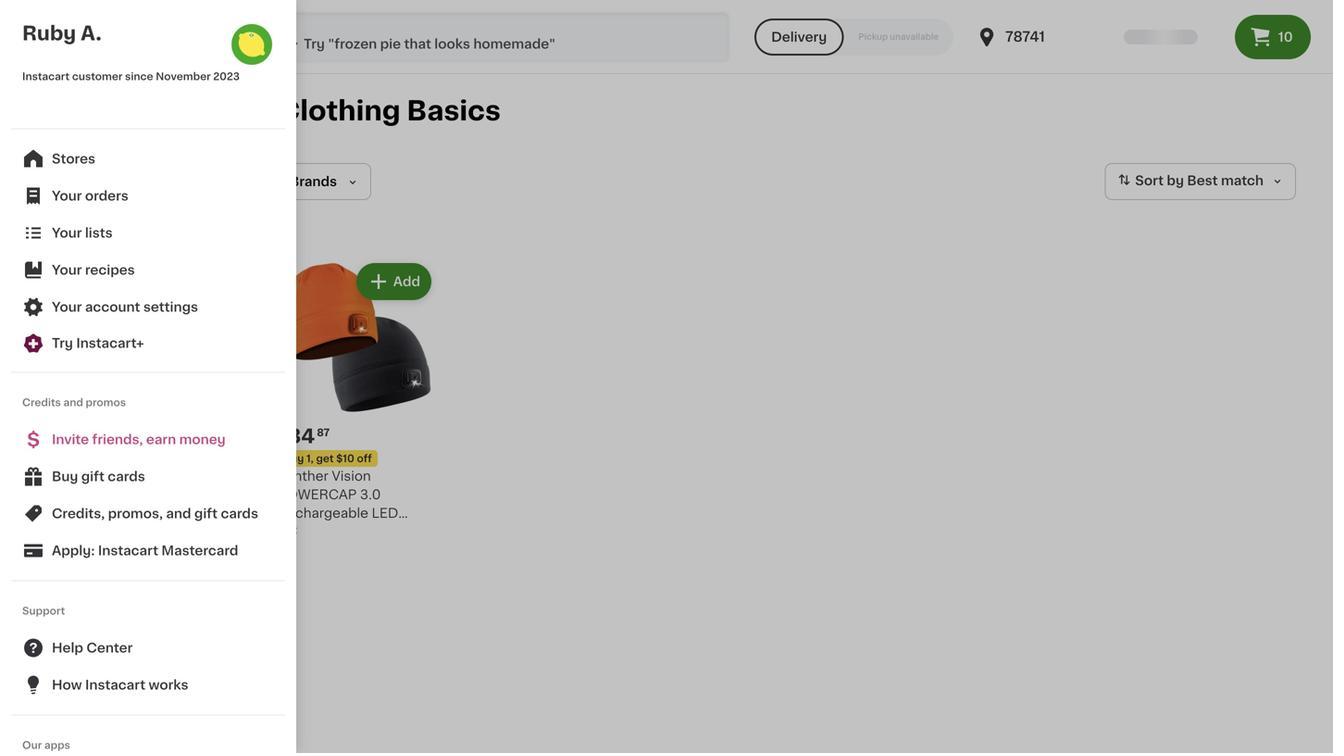 Task type: locate. For each thing, give the bounding box(es) containing it.
instacart
[[22, 71, 70, 82], [98, 544, 158, 557], [85, 678, 146, 691]]

credits, promos, and gift cards
[[52, 507, 258, 520]]

our
[[22, 740, 42, 750]]

0 vertical spatial goods
[[88, 331, 131, 344]]

stores
[[52, 152, 95, 165]]

0 horizontal spatial add
[[27, 197, 48, 207]]

buy gift cards
[[52, 470, 145, 483]]

1 vertical spatial products
[[33, 295, 92, 308]]

1 horizontal spatial add
[[393, 275, 421, 288]]

& right bed
[[63, 577, 73, 590]]

works
[[149, 678, 188, 691]]

instacart down 'ruby'
[[22, 71, 70, 82]]

0 vertical spatial buy
[[283, 453, 304, 464]]

& down your recipes
[[94, 277, 105, 290]]

2 vertical spatial instacart
[[85, 678, 146, 691]]

toys & seasonal
[[33, 471, 140, 484]]

invite friends, earn money link
[[11, 421, 285, 458]]

0 vertical spatial add
[[27, 197, 48, 207]]

buy inside credits and promos element
[[52, 470, 78, 483]]

add for add costco membership to save
[[27, 197, 48, 207]]

settings
[[143, 301, 198, 314]]

1 vertical spatial buy
[[52, 470, 78, 483]]

delivery button
[[755, 19, 844, 56]]

34
[[288, 427, 315, 446]]

delivery
[[772, 31, 827, 44]]

& right lawn at the left bottom of page
[[71, 507, 81, 520]]

goods
[[88, 331, 131, 344], [93, 436, 136, 449]]

pack
[[396, 525, 427, 538]]

buy down the sporting
[[52, 470, 78, 483]]

gift down sporting goods
[[81, 470, 105, 483]]

& right toys
[[67, 471, 78, 484]]

1 vertical spatial add
[[393, 275, 421, 288]]

goods inside sporting goods link
[[93, 436, 136, 449]]

0 vertical spatial cards
[[108, 470, 145, 483]]

1 vertical spatial cards
[[221, 507, 258, 520]]

credits,
[[52, 507, 105, 520]]

november
[[156, 71, 211, 82]]

1 horizontal spatial cards
[[221, 507, 258, 520]]

add
[[27, 197, 48, 207], [393, 275, 421, 288]]

1 horizontal spatial clothing basics
[[278, 98, 501, 124]]

your for your recipes
[[52, 264, 82, 276]]

4 your from the top
[[52, 301, 82, 314]]

3 your from the top
[[52, 264, 82, 276]]

instacart down computers link
[[85, 678, 146, 691]]

beanie,
[[331, 525, 379, 538]]

1 horizontal spatial gift
[[194, 507, 218, 520]]

gift up mastercard
[[194, 507, 218, 520]]

78741 button
[[976, 11, 1087, 63]]

books
[[33, 366, 74, 379]]

pricing
[[91, 160, 127, 170]]

recipes
[[85, 264, 135, 276]]

your up cleaning
[[52, 264, 82, 276]]

1 vertical spatial clothing basics
[[33, 718, 135, 731]]

clothing
[[278, 98, 401, 124], [33, 718, 89, 731]]

1 vertical spatial gift
[[194, 507, 218, 520]]

0 vertical spatial instacart
[[22, 71, 70, 82]]

add inside button
[[393, 275, 421, 288]]

your up auto
[[52, 189, 82, 202]]

None search field
[[265, 11, 731, 63]]

87
[[317, 427, 330, 438]]

cleaning & laundry products link
[[11, 266, 225, 320]]

your for your orders
[[52, 189, 82, 202]]

clothing basics
[[278, 98, 501, 124], [33, 718, 135, 731]]

promos
[[86, 397, 126, 408]]

3.0
[[360, 488, 381, 501]]

canned goods
[[33, 331, 131, 344]]

small appliances link
[[11, 531, 225, 566]]

add button
[[358, 265, 430, 298]]

your down auto
[[52, 226, 82, 239]]

and
[[63, 397, 83, 408], [166, 507, 191, 520]]

rechargeable
[[278, 507, 369, 520]]

support
[[22, 606, 65, 616]]

cards
[[108, 470, 145, 483], [221, 507, 258, 520]]

gift
[[81, 470, 105, 483], [194, 507, 218, 520]]

34 87
[[288, 427, 330, 446]]

0 vertical spatial clothing basics
[[278, 98, 501, 124]]

instacart for apply:
[[98, 544, 158, 557]]

1 vertical spatial and
[[166, 507, 191, 520]]

toys
[[33, 471, 64, 484]]

0 vertical spatial clothing
[[278, 98, 401, 124]]

home improvement link
[[11, 390, 225, 425]]

vision
[[332, 470, 371, 483]]

1 horizontal spatial clothing
[[278, 98, 401, 124]]

1 vertical spatial basics
[[92, 718, 135, 731]]

1 horizontal spatial and
[[166, 507, 191, 520]]

jewelry link
[[11, 672, 225, 707]]

apps
[[44, 740, 70, 750]]

1 vertical spatial instacart
[[98, 544, 158, 557]]

2-
[[382, 525, 396, 538]]

apply: instacart mastercard
[[52, 544, 238, 557]]

2 your from the top
[[52, 226, 82, 239]]

products inside office products link
[[78, 66, 137, 79]]

buy left 1,
[[283, 453, 304, 464]]

0 vertical spatial products
[[78, 66, 137, 79]]

your recipes link
[[11, 251, 285, 289]]

and up mastercard
[[166, 507, 191, 520]]

0 horizontal spatial basics
[[92, 718, 135, 731]]

how instacart works link
[[11, 666, 285, 704]]

0 horizontal spatial clothing basics
[[33, 718, 135, 731]]

& for lawn
[[71, 507, 81, 520]]

ruby
[[22, 24, 76, 43]]

lawn & garden link
[[11, 496, 225, 531]]

instacart customer since november 2023
[[22, 71, 240, 82]]

auto
[[33, 207, 64, 220]]

goods inside canned goods link
[[88, 331, 131, 344]]

1 horizontal spatial basics
[[407, 98, 501, 124]]

& for bed
[[63, 577, 73, 590]]

instacart inside button
[[98, 544, 158, 557]]

laundry
[[108, 277, 161, 290]]

mastercard
[[162, 544, 238, 557]]

basics
[[407, 98, 501, 124], [92, 718, 135, 731]]

cleaning & laundry products
[[33, 277, 161, 308]]

goods for canned goods
[[88, 331, 131, 344]]

pets link
[[11, 125, 225, 160]]

instacart up bed & bath link
[[98, 544, 158, 557]]

office products
[[33, 66, 137, 79]]

1 vertical spatial goods
[[93, 436, 136, 449]]

try
[[52, 337, 73, 350]]

& inside cleaning & laundry products
[[94, 277, 105, 290]]

buy inside product group
[[283, 453, 304, 464]]

0 horizontal spatial buy
[[52, 470, 78, 483]]

1 horizontal spatial buy
[[283, 453, 304, 464]]

try instacart+
[[52, 337, 144, 350]]

buy for buy 1, get $10 off
[[283, 453, 304, 464]]

panther
[[278, 470, 329, 483]]

your down cleaning
[[52, 301, 82, 314]]

and inside credits, promos, and gift cards link
[[166, 507, 191, 520]]

0 vertical spatial gift
[[81, 470, 105, 483]]

instacart inside support element
[[85, 678, 146, 691]]

your orders
[[52, 189, 129, 202]]

2 ct
[[278, 525, 298, 535]]

your for your account settings
[[52, 301, 82, 314]]

buy gift cards link
[[11, 458, 285, 495]]

0 horizontal spatial and
[[63, 397, 83, 408]]

money
[[179, 433, 226, 446]]

get
[[316, 453, 334, 464]]

1 your from the top
[[52, 189, 82, 202]]

1 vertical spatial clothing
[[33, 718, 89, 731]]

and right the 'credits'
[[63, 397, 83, 408]]

0 vertical spatial basics
[[407, 98, 501, 124]]



Task type: vqa. For each thing, say whether or not it's contained in the screenshot.
Product group
yes



Task type: describe. For each thing, give the bounding box(es) containing it.
lawn
[[33, 507, 68, 520]]

instacart+
[[76, 337, 144, 350]]

help center link
[[11, 629, 285, 666]]

sporting goods
[[33, 436, 136, 449]]

canned goods link
[[11, 320, 225, 355]]

product group
[[278, 259, 435, 538]]

help
[[52, 641, 83, 654]]

add for add
[[393, 275, 421, 288]]

bath
[[77, 577, 107, 590]]

office
[[33, 66, 74, 79]]

$10
[[336, 453, 355, 464]]

lighted
[[278, 525, 328, 538]]

canned
[[33, 331, 85, 344]]

orders
[[85, 189, 129, 202]]

auto accessories link
[[11, 195, 225, 231]]

costco
[[51, 197, 89, 207]]

buy 1, get $10 off
[[283, 453, 372, 464]]

10 button
[[1236, 15, 1312, 59]]

add costco membership to save link
[[27, 195, 209, 209]]

credits, promos, and gift cards link
[[11, 495, 285, 532]]

policy
[[130, 160, 162, 170]]

1,
[[307, 453, 314, 464]]

our apps
[[22, 740, 70, 750]]

clothing basics link
[[11, 707, 225, 742]]

all stores
[[195, 33, 243, 43]]

apply: instacart mastercard button
[[11, 532, 285, 569]]

computers link
[[11, 636, 225, 672]]

promos,
[[108, 507, 163, 520]]

10
[[1279, 31, 1294, 44]]

invite
[[52, 433, 89, 446]]

ruby a.
[[22, 24, 102, 43]]

customer
[[72, 71, 123, 82]]

friends,
[[92, 433, 143, 446]]

0 horizontal spatial cards
[[108, 470, 145, 483]]

save
[[174, 197, 198, 207]]

instacart for how
[[85, 678, 146, 691]]

2
[[278, 525, 284, 535]]

credits and promos element
[[11, 421, 285, 569]]

instacart logo image
[[63, 26, 174, 48]]

goods for sporting goods
[[93, 436, 136, 449]]

your orders link
[[11, 177, 285, 214]]

cleaning
[[33, 277, 91, 290]]

view
[[63, 160, 88, 170]]

try instacart+ image
[[22, 332, 44, 354]]

accessories
[[67, 207, 147, 220]]

computers
[[33, 647, 107, 660]]

0 horizontal spatial clothing
[[33, 718, 89, 731]]

all
[[195, 33, 208, 43]]

0 horizontal spatial gift
[[81, 470, 105, 483]]

view pricing policy
[[63, 160, 162, 170]]

appliances
[[72, 542, 145, 555]]

pets
[[33, 136, 63, 149]]

stores link
[[11, 140, 285, 177]]

home
[[33, 401, 73, 414]]

buy for buy gift cards
[[52, 470, 78, 483]]

home improvement
[[33, 401, 163, 414]]

support element
[[11, 629, 285, 704]]

your recipes
[[52, 264, 135, 276]]

service type group
[[755, 19, 954, 56]]

office products link
[[11, 55, 225, 90]]

help center
[[52, 641, 133, 654]]

bed
[[33, 577, 60, 590]]

jewelry
[[33, 683, 85, 696]]

garden
[[85, 507, 133, 520]]

account
[[85, 301, 140, 314]]

housewares link
[[11, 601, 225, 636]]

& for toys
[[67, 471, 78, 484]]

ruby a. image
[[230, 22, 274, 67]]

your lists link
[[11, 214, 285, 251]]

to
[[160, 197, 171, 207]]

stores
[[210, 33, 243, 43]]

credits
[[22, 397, 61, 408]]

auto accessories
[[33, 207, 147, 220]]

small appliances
[[33, 542, 145, 555]]

sporting
[[33, 436, 89, 449]]

bed & bath link
[[11, 566, 225, 601]]

center
[[86, 641, 133, 654]]

costco logo image
[[101, 96, 136, 132]]

how instacart works
[[52, 678, 188, 691]]

lawn & garden
[[33, 507, 133, 520]]

your for your lists
[[52, 226, 82, 239]]

& for cleaning
[[94, 277, 105, 290]]

add costco membership to save
[[27, 197, 198, 207]]

products inside cleaning & laundry products
[[33, 295, 92, 308]]

your account settings
[[52, 301, 198, 314]]

how
[[52, 678, 82, 691]]

books link
[[11, 355, 225, 390]]

apply:
[[52, 544, 95, 557]]

membership
[[91, 197, 158, 207]]

0 vertical spatial and
[[63, 397, 83, 408]]

ct
[[287, 525, 298, 535]]

your lists
[[52, 226, 113, 239]]

clothing basics inside clothing basics link
[[33, 718, 135, 731]]

seasonal
[[81, 471, 140, 484]]

powercap
[[278, 488, 357, 501]]

your account settings link
[[11, 289, 285, 326]]

a.
[[81, 24, 102, 43]]

credits and promos
[[22, 397, 126, 408]]

lists
[[85, 226, 113, 239]]

invite friends, earn money
[[52, 433, 226, 446]]



